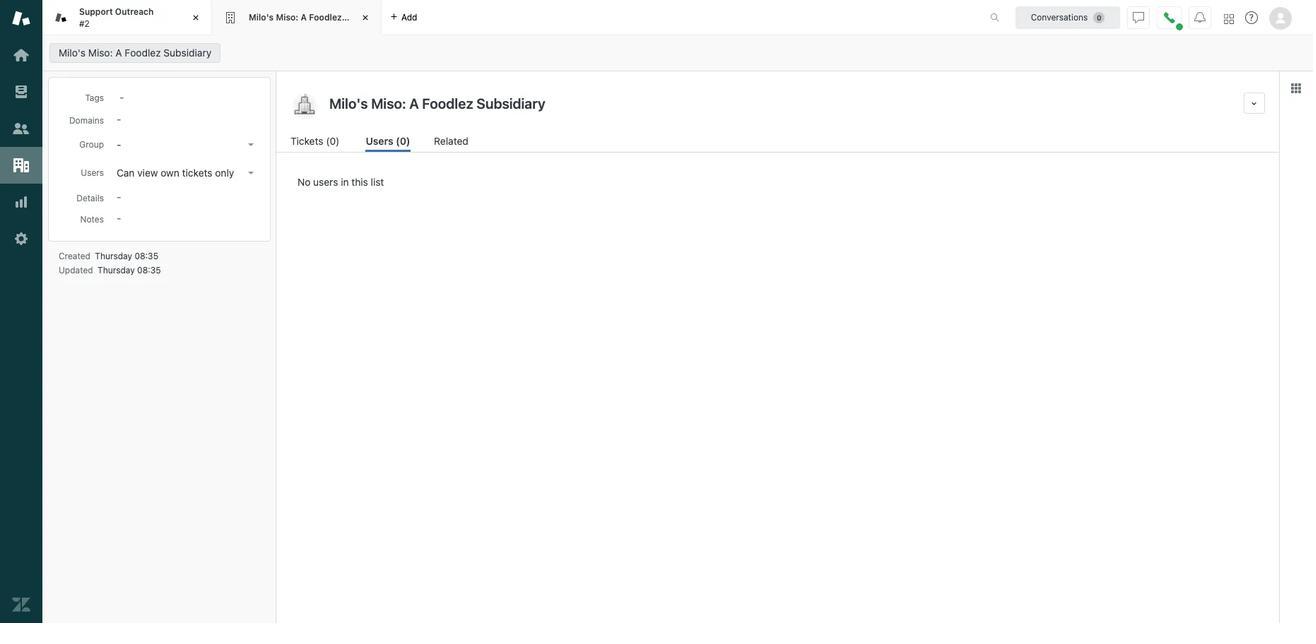 Task type: locate. For each thing, give the bounding box(es) containing it.
0 vertical spatial miso:
[[276, 12, 298, 22]]

thursday
[[95, 251, 132, 261], [98, 265, 135, 276]]

reporting image
[[12, 193, 30, 211]]

subsidiary down close icon
[[164, 47, 211, 59]]

1 vertical spatial subsidiary
[[164, 47, 211, 59]]

1 vertical spatial 08:35
[[137, 265, 161, 276]]

foodlez left close image
[[309, 12, 342, 22]]

users
[[313, 176, 338, 188]]

1 vertical spatial arrow down image
[[248, 172, 254, 175]]

users up list
[[366, 135, 393, 147]]

icon_org image
[[290, 93, 319, 121]]

milo's inside 'tab'
[[249, 12, 274, 22]]

add button
[[382, 0, 426, 35]]

1 vertical spatial thursday
[[98, 265, 135, 276]]

1 arrow down image from the top
[[248, 143, 254, 146]]

1 vertical spatial milo's
[[59, 47, 86, 59]]

zendesk products image
[[1224, 14, 1234, 24]]

1 vertical spatial milo's miso: a foodlez subsidiary
[[59, 47, 211, 59]]

arrow down image inside can view own tickets only "button"
[[248, 172, 254, 175]]

1 horizontal spatial miso:
[[276, 12, 298, 22]]

thursday right created
[[95, 251, 132, 261]]

details
[[76, 193, 104, 204]]

0 vertical spatial thursday
[[95, 251, 132, 261]]

in
[[341, 176, 349, 188]]

related link
[[434, 134, 470, 152]]

milo's miso: a foodlez subsidiary link
[[49, 43, 221, 63]]

foodlez down outreach
[[125, 47, 161, 59]]

1 horizontal spatial foodlez
[[309, 12, 342, 22]]

add
[[401, 12, 417, 22]]

tickets (0)
[[290, 135, 339, 147]]

arrow down image
[[248, 143, 254, 146], [248, 172, 254, 175]]

milo's miso: a foodlez subsidiary inside 'tab'
[[249, 12, 388, 22]]

0 horizontal spatial subsidiary
[[164, 47, 211, 59]]

miso:
[[276, 12, 298, 22], [88, 47, 113, 59]]

foodlez inside 'tab'
[[309, 12, 342, 22]]

support
[[79, 6, 113, 17]]

1 horizontal spatial milo's miso: a foodlez subsidiary
[[249, 12, 388, 22]]

0 horizontal spatial users
[[81, 167, 104, 178]]

conversations button
[[1016, 6, 1120, 29]]

outreach
[[115, 6, 154, 17]]

(0) for tickets (0)
[[326, 135, 339, 147]]

views image
[[12, 83, 30, 101]]

list
[[371, 176, 384, 188]]

milo's down the #2
[[59, 47, 86, 59]]

tabs tab list
[[42, 0, 975, 35]]

None text field
[[325, 93, 1238, 114]]

1 horizontal spatial milo's
[[249, 12, 274, 22]]

subsidiary inside secondary element
[[164, 47, 211, 59]]

milo's
[[249, 12, 274, 22], [59, 47, 86, 59]]

0 horizontal spatial a
[[115, 47, 122, 59]]

a inside milo's miso: a foodlez subsidiary 'tab'
[[301, 12, 307, 22]]

users (0) link
[[366, 134, 410, 152]]

0 horizontal spatial (0)
[[326, 135, 339, 147]]

milo's right close icon
[[249, 12, 274, 22]]

milo's miso: a foodlez subsidiary
[[249, 12, 388, 22], [59, 47, 211, 59]]

1 vertical spatial miso:
[[88, 47, 113, 59]]

0 horizontal spatial miso:
[[88, 47, 113, 59]]

get started image
[[12, 46, 30, 64]]

arrow down image inside "-" button
[[248, 143, 254, 146]]

subsidiary
[[344, 12, 388, 22], [164, 47, 211, 59]]

users up "details"
[[81, 167, 104, 178]]

0 vertical spatial milo's miso: a foodlez subsidiary
[[249, 12, 388, 22]]

can
[[117, 167, 135, 179]]

miso: inside milo's miso: a foodlez subsidiary link
[[88, 47, 113, 59]]

this
[[351, 176, 368, 188]]

secondary element
[[42, 39, 1313, 67]]

tab containing support outreach
[[42, 0, 212, 35]]

can view own tickets only
[[117, 167, 234, 179]]

1 vertical spatial foodlez
[[125, 47, 161, 59]]

arrow down image left tickets at the left top of page
[[248, 143, 254, 146]]

created thursday 08:35 updated thursday 08:35
[[59, 251, 161, 276]]

0 vertical spatial subsidiary
[[344, 12, 388, 22]]

arrow down image right only on the top left
[[248, 172, 254, 175]]

a left close image
[[301, 12, 307, 22]]

arrow down image for can view own tickets only
[[248, 172, 254, 175]]

users for users
[[81, 167, 104, 178]]

0 horizontal spatial foodlez
[[125, 47, 161, 59]]

can view own tickets only button
[[112, 163, 259, 183]]

1 vertical spatial a
[[115, 47, 122, 59]]

zendesk image
[[12, 596, 30, 614]]

0 horizontal spatial milo's miso: a foodlez subsidiary
[[59, 47, 211, 59]]

no
[[298, 176, 311, 188]]

a down support outreach #2
[[115, 47, 122, 59]]

users
[[366, 135, 393, 147], [81, 167, 104, 178]]

2 arrow down image from the top
[[248, 172, 254, 175]]

milo's miso: a foodlez subsidiary tab
[[212, 0, 388, 35]]

1 (0) from the left
[[326, 135, 339, 147]]

-
[[117, 139, 121, 151]]

tab
[[42, 0, 212, 35]]

tickets
[[290, 135, 323, 147]]

0 vertical spatial arrow down image
[[248, 143, 254, 146]]

0 horizontal spatial milo's
[[59, 47, 86, 59]]

button displays agent's chat status as invisible. image
[[1133, 12, 1144, 23]]

foodlez
[[309, 12, 342, 22], [125, 47, 161, 59]]

domains
[[69, 115, 104, 126]]

2 (0) from the left
[[396, 135, 410, 147]]

(0)
[[326, 135, 339, 147], [396, 135, 410, 147]]

1 vertical spatial users
[[81, 167, 104, 178]]

0 vertical spatial a
[[301, 12, 307, 22]]

(0) right tickets at the left top of page
[[326, 135, 339, 147]]

1 horizontal spatial a
[[301, 12, 307, 22]]

1 horizontal spatial (0)
[[396, 135, 410, 147]]

users (0)
[[366, 135, 410, 147]]

(0) left related
[[396, 135, 410, 147]]

miso: inside milo's miso: a foodlez subsidiary 'tab'
[[276, 12, 298, 22]]

a
[[301, 12, 307, 22], [115, 47, 122, 59]]

1 horizontal spatial users
[[366, 135, 393, 147]]

users for users (0)
[[366, 135, 393, 147]]

organizations image
[[12, 156, 30, 175]]

- field
[[114, 89, 259, 105]]

0 vertical spatial users
[[366, 135, 393, 147]]

subsidiary left add
[[344, 12, 388, 22]]

1 horizontal spatial subsidiary
[[344, 12, 388, 22]]

0 vertical spatial milo's
[[249, 12, 274, 22]]

foodlez inside secondary element
[[125, 47, 161, 59]]

milo's miso: a foodlez subsidiary inside secondary element
[[59, 47, 211, 59]]

08:35
[[135, 251, 158, 261], [137, 265, 161, 276]]

thursday right updated
[[98, 265, 135, 276]]

0 vertical spatial foodlez
[[309, 12, 342, 22]]

tickets
[[182, 167, 212, 179]]



Task type: describe. For each thing, give the bounding box(es) containing it.
notifications image
[[1194, 12, 1206, 23]]

arrow down image for -
[[248, 143, 254, 146]]

close image
[[189, 11, 203, 25]]

notes
[[80, 214, 104, 225]]

apps image
[[1290, 83, 1302, 94]]

conversations
[[1031, 12, 1088, 22]]

milo's inside secondary element
[[59, 47, 86, 59]]

own
[[161, 167, 179, 179]]

(0) for users (0)
[[396, 135, 410, 147]]

a inside milo's miso: a foodlez subsidiary link
[[115, 47, 122, 59]]

updated
[[59, 265, 93, 276]]

main element
[[0, 0, 42, 623]]

created
[[59, 251, 90, 261]]

customers image
[[12, 119, 30, 138]]

view
[[137, 167, 158, 179]]

zendesk support image
[[12, 9, 30, 28]]

admin image
[[12, 230, 30, 248]]

no users in this list
[[298, 176, 384, 188]]

close image
[[358, 11, 372, 25]]

only
[[215, 167, 234, 179]]

get help image
[[1245, 11, 1258, 24]]

related
[[434, 135, 468, 147]]

group
[[79, 139, 104, 150]]

#2
[[79, 18, 90, 29]]

tickets (0) link
[[290, 134, 342, 152]]

- button
[[112, 135, 259, 155]]

tags
[[85, 93, 104, 103]]

subsidiary inside 'tab'
[[344, 12, 388, 22]]

0 vertical spatial 08:35
[[135, 251, 158, 261]]

support outreach #2
[[79, 6, 154, 29]]



Task type: vqa. For each thing, say whether or not it's contained in the screenshot.
Button displays agent's chat status as Invisible. image
yes



